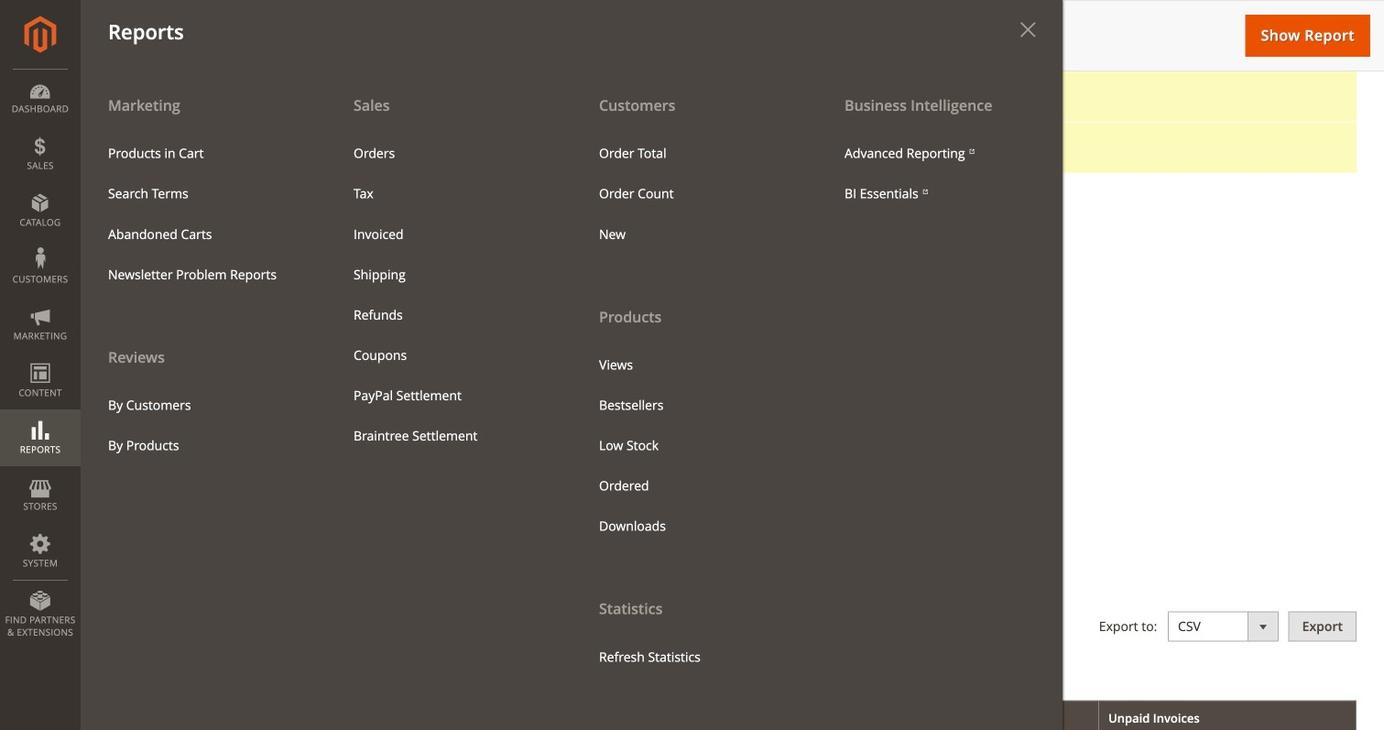 Task type: vqa. For each thing, say whether or not it's contained in the screenshot.
menu bar
yes



Task type: locate. For each thing, give the bounding box(es) containing it.
magento admin panel image
[[24, 16, 56, 53]]

None text field
[[427, 356, 565, 387]]

menu
[[81, 84, 1063, 730], [81, 84, 326, 466], [572, 84, 817, 678], [94, 133, 312, 295], [340, 133, 558, 456], [586, 133, 804, 255], [831, 133, 1049, 214], [586, 345, 804, 547], [94, 385, 312, 466]]

None text field
[[427, 414, 565, 444]]

menu bar
[[0, 0, 1063, 730]]



